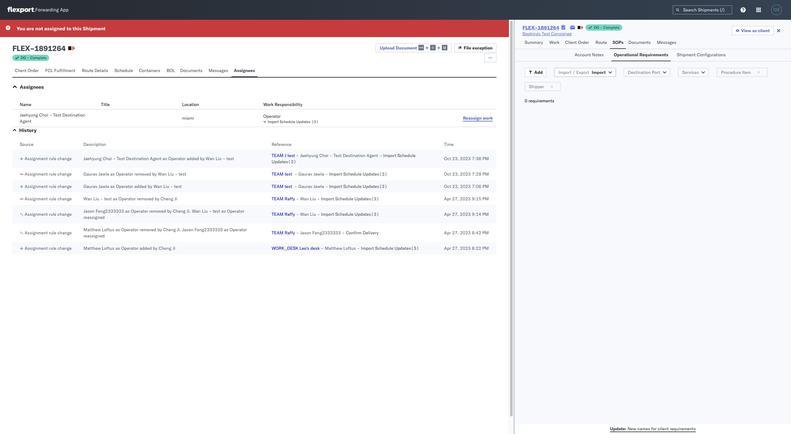 Task type: describe. For each thing, give the bounding box(es) containing it.
0 vertical spatial assignees button
[[232, 65, 258, 77]]

team raffy - jason feng2333333 - confirm delivery
[[272, 230, 379, 236]]

apr for apr 27, 2023 8:42 pm
[[444, 230, 451, 236]]

import / export import
[[559, 70, 606, 75]]

route for route
[[596, 40, 607, 45]]

0 horizontal spatial order
[[28, 68, 39, 73]]

assignment rule change for matthew loftus as operator added by cheng ji
[[25, 245, 72, 251]]

location
[[182, 102, 199, 107]]

this
[[73, 25, 82, 32]]

cheng for jason feng2333333 as operator removed by cheng ji. wan liu - test as operator reassigned
[[173, 208, 186, 214]]

change for matthew loftus as operator removed by cheng ji. jason feng2333333 as operator reassigned
[[57, 230, 72, 236]]

0 vertical spatial documents
[[629, 40, 651, 45]]

assignment rule change for gaurav jawla as operator removed by wan liu - test
[[25, 171, 72, 177]]

updates(3) inside import schedule updates(3)
[[272, 159, 296, 164]]

removed for loftus
[[140, 227, 156, 232]]

schedule button
[[112, 65, 136, 77]]

change for wan liu - test as operator removed by cheng ji
[[57, 196, 72, 202]]

app
[[60, 7, 69, 13]]

added for wan
[[134, 184, 147, 189]]

/
[[573, 70, 576, 75]]

23, for oct 23, 2023 7:36 pm
[[452, 156, 459, 161]]

flex-
[[523, 24, 538, 31]]

destination inside destination port button
[[628, 70, 651, 75]]

rule for matthew loftus as operator removed by cheng ji. jason feng2333333 as operator reassigned
[[49, 230, 56, 236]]

operational requirements
[[614, 52, 669, 57]]

matthew for matthew loftus as operator removed by cheng ji. jason feng2333333 as operator reassigned
[[83, 227, 101, 232]]

fcl
[[45, 68, 53, 73]]

23, for oct 23, 2023 7:28 pm
[[452, 171, 459, 177]]

assignment rule change for jaehyung choi - test destination agent as operator added by wan liu - test
[[25, 156, 72, 161]]

description
[[83, 142, 106, 147]]

7:06
[[472, 184, 482, 189]]

0 horizontal spatial messages button
[[206, 65, 232, 77]]

work_desk
[[272, 245, 298, 251]]

apr 27, 2023 9:15 pm
[[444, 196, 489, 202]]

reference
[[272, 142, 292, 147]]

assigned
[[44, 25, 65, 32]]

rule for jason feng2333333 as operator removed by cheng ji. wan liu - test as operator reassigned
[[49, 211, 56, 217]]

2023 for 9:14
[[460, 211, 471, 217]]

change for jaehyung choi - test destination agent as operator added by wan liu - test
[[57, 156, 72, 161]]

0 horizontal spatial shipment
[[83, 25, 106, 32]]

names
[[638, 426, 650, 431]]

0 horizontal spatial requirements
[[529, 98, 555, 104]]

forwarding app
[[35, 7, 69, 13]]

fcl fulfillment
[[45, 68, 75, 73]]

delivery
[[363, 230, 379, 236]]

view as client
[[742, 28, 770, 33]]

reassigned inside jason feng2333333 as operator removed by cheng ji. wan liu - test as operator reassigned
[[83, 215, 105, 220]]

1 vertical spatial messages
[[209, 68, 228, 73]]

exception
[[473, 45, 493, 51]]

import inside button
[[268, 119, 279, 124]]

- inside jason feng2333333 as operator removed by cheng ji. wan liu - test as operator reassigned
[[209, 208, 212, 214]]

update:
[[610, 426, 627, 431]]

summary
[[525, 40, 543, 45]]

0 vertical spatial client order button
[[563, 37, 593, 49]]

account notes button
[[572, 49, 608, 61]]

matthew loftus as operator added by cheng ji
[[83, 245, 175, 251]]

route details button
[[79, 65, 112, 77]]

team for matthew loftus as operator removed by cheng ji. jason feng2333333 as operator reassigned
[[272, 230, 284, 236]]

jason inside jason feng2333333 as operator removed by cheng ji. wan liu - test as operator reassigned
[[83, 208, 95, 214]]

wan liu - test as operator removed by cheng ji
[[83, 196, 177, 202]]

updates(3) for apr 27, 2023 9:15 pm
[[355, 196, 379, 202]]

2 horizontal spatial jaehyung
[[300, 153, 318, 158]]

assignment for jaehyung choi - test destination agent as operator added by wan liu - test
[[25, 156, 48, 161]]

cheng for matthew loftus as operator removed by cheng ji. jason feng2333333 as operator reassigned
[[163, 227, 176, 232]]

0 requirements
[[525, 98, 555, 104]]

27, for apr 27, 2023 9:14 pm
[[452, 211, 459, 217]]

0 horizontal spatial documents
[[180, 68, 203, 73]]

forwarding app link
[[7, 7, 69, 13]]

wan inside jason feng2333333 as operator removed by cheng ji. wan liu - test as operator reassigned
[[192, 208, 201, 214]]

summary button
[[522, 37, 547, 49]]

requirements
[[640, 52, 669, 57]]

Search Shipments (/) text field
[[673, 5, 733, 15]]

you are not assigned to this shipment
[[17, 25, 106, 32]]

pm for oct 23, 2023 7:36 pm
[[483, 156, 489, 161]]

import inside import schedule updates(3)
[[383, 153, 396, 158]]

oct for oct 23, 2023 7:06 pm
[[444, 184, 451, 189]]

name
[[20, 102, 31, 107]]

1 vertical spatial assignees button
[[20, 84, 44, 90]]

client inside button
[[758, 28, 770, 33]]

matthew for matthew loftus as operator added by cheng ji
[[83, 245, 101, 251]]

0 vertical spatial messages button
[[655, 37, 680, 49]]

team j test - jaehyung choi - test destination agent -
[[272, 153, 382, 158]]

1 vertical spatial ji
[[173, 245, 175, 251]]

procedure
[[721, 70, 741, 75]]

destination port button
[[624, 68, 671, 77]]

removed down gaurav jawla as operator added by wan liu - test
[[137, 196, 154, 202]]

jaehyung choi - test destination agent as operator added by wan liu - test
[[83, 156, 234, 161]]

responsibility
[[275, 102, 303, 107]]

route button
[[593, 37, 610, 49]]

- inside jaehyung choi - test destination agent
[[49, 112, 52, 118]]

change for gaurav jawla as operator added by wan liu - test
[[57, 184, 72, 189]]

updates(3) for apr 27, 2023 9:14 pm
[[355, 211, 379, 217]]

add
[[535, 70, 543, 75]]

by for gaurav jawla as operator removed by wan liu - test
[[152, 171, 157, 177]]

apr for apr 27, 2023 9:15 pm
[[444, 196, 451, 202]]

by for jason feng2333333 as operator removed by cheng ji. wan liu - test as operator reassigned
[[167, 208, 172, 214]]

1 horizontal spatial dg
[[594, 25, 599, 30]]

team test - gaurav jawla - import schedule updates(3) for oct 23, 2023 7:06 pm
[[272, 184, 387, 189]]

assignment for jason feng2333333 as operator removed by cheng ji. wan liu - test as operator reassigned
[[25, 211, 48, 217]]

27, for apr 27, 2023 9:15 pm
[[452, 196, 459, 202]]

agent for jaehyung choi - test destination agent as operator added by wan liu - test
[[150, 156, 162, 161]]

8:42
[[472, 230, 481, 236]]

0
[[525, 98, 528, 104]]

desk
[[311, 245, 320, 251]]

details
[[94, 68, 108, 73]]

updates(3) for oct 23, 2023 7:06 pm
[[363, 184, 387, 189]]

upload
[[380, 45, 395, 51]]

for
[[652, 426, 657, 431]]

add button
[[525, 68, 547, 77]]

j
[[285, 153, 286, 158]]

containers button
[[136, 65, 164, 77]]

loftus for matthew loftus as operator removed by cheng ji. jason feng2333333 as operator reassigned
[[102, 227, 114, 232]]

apr for apr 27, 2023 9:14 pm
[[444, 211, 451, 217]]

0 horizontal spatial client
[[658, 426, 669, 431]]

assignment rule change for matthew loftus as operator removed by cheng ji. jason feng2333333 as operator reassigned
[[25, 230, 72, 236]]

matthew loftus as operator removed by cheng ji. jason feng2333333 as operator reassigned
[[83, 227, 247, 239]]

1 vertical spatial complete
[[30, 55, 47, 60]]

change for gaurav jawla as operator removed by wan liu - test
[[57, 171, 72, 177]]

leo's
[[300, 245, 309, 251]]

route details
[[82, 68, 108, 73]]

23, for oct 23, 2023 7:06 pm
[[452, 184, 459, 189]]

cheng for matthew loftus as operator added by cheng ji
[[159, 245, 171, 251]]

gaurav jawla as operator removed by wan liu - test
[[83, 171, 186, 177]]

title
[[101, 102, 110, 107]]

by for matthew loftus as operator added by cheng ji
[[153, 245, 158, 251]]

operational requirements button
[[612, 49, 671, 61]]

team raffy - wan liu - import schedule updates(3) for apr 27, 2023 9:15 pm
[[272, 196, 379, 202]]

destination inside jaehyung choi - test destination agent
[[62, 112, 85, 118]]

history button
[[19, 127, 37, 133]]

assignment for wan liu - test as operator removed by cheng ji
[[25, 196, 48, 202]]

not
[[35, 25, 43, 32]]

pm for apr 27, 2023 8:42 pm
[[483, 230, 489, 236]]

1 vertical spatial dg
[[21, 55, 26, 60]]

you
[[17, 25, 25, 32]]

added for cheng
[[140, 245, 152, 251]]

0 vertical spatial added
[[187, 156, 199, 161]]

jason inside the matthew loftus as operator removed by cheng ji. jason feng2333333 as operator reassigned
[[182, 227, 193, 232]]

account notes
[[575, 52, 604, 57]]

client order for topmost client order button
[[565, 40, 589, 45]]

assignment for gaurav jawla as operator removed by wan liu - test
[[25, 171, 48, 177]]

view as client button
[[732, 26, 774, 35]]

fulfillment
[[54, 68, 75, 73]]

client for topmost client order button
[[565, 40, 577, 45]]

procedure item button
[[717, 68, 768, 77]]

assignment rule change for wan liu - test as operator removed by cheng ji
[[25, 196, 72, 202]]

are
[[26, 25, 34, 32]]

7:28
[[472, 171, 482, 177]]

2 horizontal spatial choi
[[320, 153, 329, 158]]

1 horizontal spatial order
[[578, 40, 589, 45]]

rule for jaehyung choi - test destination agent as operator added by wan liu - test
[[49, 156, 56, 161]]

2 horizontal spatial feng2333333
[[312, 230, 341, 236]]



Task type: locate. For each thing, give the bounding box(es) containing it.
route up notes
[[596, 40, 607, 45]]

removed
[[134, 171, 151, 177], [137, 196, 154, 202], [149, 208, 166, 214], [140, 227, 156, 232]]

upload document
[[380, 45, 417, 51]]

liu
[[216, 156, 222, 161], [168, 171, 174, 177], [163, 184, 169, 189], [93, 196, 99, 202], [310, 196, 316, 202], [202, 208, 208, 214], [310, 211, 316, 217]]

jaehyung for jaehyung choi - test destination agent as operator added by wan liu - test
[[83, 156, 102, 161]]

27, for apr 27, 2023 8:42 pm
[[452, 230, 459, 236]]

pm for oct 23, 2023 7:28 pm
[[483, 171, 489, 177]]

1 27, from the top
[[452, 196, 459, 202]]

-
[[600, 25, 603, 30], [30, 44, 34, 53], [27, 55, 29, 60], [49, 112, 52, 118], [296, 153, 299, 158], [330, 153, 332, 158], [380, 153, 382, 158], [113, 156, 116, 161], [223, 156, 225, 161], [175, 171, 178, 177], [295, 171, 297, 177], [325, 171, 328, 177], [170, 184, 173, 189], [295, 184, 297, 189], [325, 184, 328, 189], [100, 196, 103, 202], [296, 196, 299, 202], [317, 196, 320, 202], [209, 208, 212, 214], [296, 211, 299, 217], [317, 211, 320, 217], [296, 230, 299, 236], [342, 230, 345, 236], [321, 245, 324, 251], [357, 245, 360, 251]]

4 2023 from the top
[[460, 196, 471, 202]]

cheng down the matthew loftus as operator removed by cheng ji. jason feng2333333 as operator reassigned
[[159, 245, 171, 251]]

feng2333333 inside jason feng2333333 as operator removed by cheng ji. wan liu - test as operator reassigned
[[96, 208, 124, 214]]

agent
[[20, 118, 31, 124], [367, 153, 378, 158], [150, 156, 162, 161]]

5 assignment from the top
[[25, 211, 48, 217]]

1 horizontal spatial assignees
[[234, 68, 255, 73]]

rule for gaurav jawla as operator removed by wan liu - test
[[49, 171, 56, 177]]

0 vertical spatial work
[[550, 40, 560, 45]]

1 horizontal spatial choi
[[103, 156, 112, 161]]

team for jaehyung choi - test destination agent as operator added by wan liu - test
[[272, 153, 284, 158]]

0 horizontal spatial dg - complete
[[21, 55, 47, 60]]

0 horizontal spatial client order button
[[12, 65, 43, 77]]

file
[[464, 45, 471, 51]]

2 oct from the top
[[444, 171, 451, 177]]

1 vertical spatial requirements
[[670, 426, 696, 431]]

removed down jason feng2333333 as operator removed by cheng ji. wan liu - test as operator reassigned
[[140, 227, 156, 232]]

1 rule from the top
[[49, 156, 56, 161]]

23, up apr 27, 2023 9:15 pm
[[452, 184, 459, 189]]

assignment rule change for jason feng2333333 as operator removed by cheng ji. wan liu - test as operator reassigned
[[25, 211, 72, 217]]

2 2023 from the top
[[460, 171, 471, 177]]

rule for wan liu - test as operator removed by cheng ji
[[49, 196, 56, 202]]

0 vertical spatial order
[[578, 40, 589, 45]]

change for matthew loftus as operator added by cheng ji
[[57, 245, 72, 251]]

route left 'details'
[[82, 68, 93, 73]]

documents button right bol
[[178, 65, 206, 77]]

6 change from the top
[[57, 230, 72, 236]]

notes
[[592, 52, 604, 57]]

0 vertical spatial raffy
[[285, 196, 295, 202]]

bol
[[167, 68, 175, 73]]

documents up operational requirements
[[629, 40, 651, 45]]

2 vertical spatial oct
[[444, 184, 451, 189]]

item
[[743, 70, 751, 75]]

apr 27, 2023 8:22 pm
[[444, 245, 489, 251]]

2 horizontal spatial agent
[[367, 153, 378, 158]]

3 apr from the top
[[444, 230, 451, 236]]

1 vertical spatial 23,
[[452, 171, 459, 177]]

7 change from the top
[[57, 245, 72, 251]]

2023 for 9:15
[[460, 196, 471, 202]]

pm right 7:06
[[483, 184, 489, 189]]

cheng inside jason feng2333333 as operator removed by cheng ji. wan liu - test as operator reassigned
[[173, 208, 186, 214]]

choi inside jaehyung choi - test destination agent
[[39, 112, 48, 118]]

0 vertical spatial route
[[596, 40, 607, 45]]

cheng up jason feng2333333 as operator removed by cheng ji. wan liu - test as operator reassigned
[[161, 196, 173, 202]]

client order left fcl
[[15, 68, 39, 73]]

removed inside the matthew loftus as operator removed by cheng ji. jason feng2333333 as operator reassigned
[[140, 227, 156, 232]]

assignment for matthew loftus as operator added by cheng ji
[[25, 245, 48, 251]]

2 vertical spatial raffy
[[285, 230, 295, 236]]

1891264
[[538, 24, 559, 31], [34, 44, 66, 53]]

matthew inside the matthew loftus as operator removed by cheng ji. jason feng2333333 as operator reassigned
[[83, 227, 101, 232]]

2 team raffy - wan liu - import schedule updates(3) from the top
[[272, 211, 379, 217]]

1 vertical spatial route
[[82, 68, 93, 73]]

1 vertical spatial assignees
[[20, 84, 44, 90]]

apr for apr 27, 2023 8:22 pm
[[444, 245, 451, 251]]

27,
[[452, 196, 459, 202], [452, 211, 459, 217], [452, 230, 459, 236], [452, 245, 459, 251]]

source
[[20, 142, 33, 147]]

1 vertical spatial client
[[15, 68, 27, 73]]

reassign work button
[[460, 113, 497, 123]]

complete up sops
[[604, 25, 620, 30]]

4 27, from the top
[[452, 245, 459, 251]]

1 horizontal spatial agent
[[150, 156, 162, 161]]

client for client order button to the bottom
[[15, 68, 27, 73]]

pm right 9:15
[[483, 196, 489, 202]]

oct for oct 23, 2023 7:36 pm
[[444, 156, 451, 161]]

flexport. image
[[7, 7, 35, 13]]

1 team test - gaurav jawla - import schedule updates(3) from the top
[[272, 171, 387, 177]]

pm for apr 27, 2023 8:22 pm
[[483, 245, 489, 251]]

file exception button
[[454, 43, 497, 53], [454, 43, 497, 53]]

2023 for 8:22
[[460, 245, 471, 251]]

0 horizontal spatial documents button
[[178, 65, 206, 77]]

flex - 1891264
[[12, 44, 66, 53]]

1 horizontal spatial client order button
[[563, 37, 593, 49]]

0 vertical spatial ji.
[[187, 208, 191, 214]]

2023 left 7:06
[[460, 184, 471, 189]]

feng2333333 inside the matthew loftus as operator removed by cheng ji. jason feng2333333 as operator reassigned
[[195, 227, 223, 232]]

schedule inside import schedule updates(3)
[[398, 153, 416, 158]]

ji
[[174, 196, 177, 202], [173, 245, 175, 251]]

export
[[577, 70, 590, 75]]

raffy for test
[[285, 211, 295, 217]]

ji. for jason
[[177, 227, 181, 232]]

2 rule from the top
[[49, 171, 56, 177]]

4 team from the top
[[272, 196, 284, 202]]

apr 27, 2023 8:42 pm
[[444, 230, 489, 236]]

shipper
[[529, 84, 544, 89]]

2 27, from the top
[[452, 211, 459, 217]]

dg down flex
[[21, 55, 26, 60]]

0 vertical spatial assignees
[[234, 68, 255, 73]]

dg
[[594, 25, 599, 30], [21, 55, 26, 60]]

documents button up operational requirements
[[626, 37, 655, 49]]

time
[[444, 142, 454, 147]]

1 horizontal spatial requirements
[[670, 426, 696, 431]]

1 vertical spatial documents button
[[178, 65, 206, 77]]

2023 left 9:15
[[460, 196, 471, 202]]

work
[[550, 40, 560, 45], [263, 102, 274, 107]]

updates(3)
[[272, 159, 296, 164], [363, 171, 387, 177], [363, 184, 387, 189], [355, 196, 379, 202], [355, 211, 379, 217], [395, 245, 419, 251]]

cheng
[[161, 196, 173, 202], [173, 208, 186, 214], [163, 227, 176, 232], [159, 245, 171, 251]]

removed for feng2333333
[[149, 208, 166, 214]]

2023 for 7:36
[[460, 156, 471, 161]]

0 horizontal spatial client
[[15, 68, 27, 73]]

1 horizontal spatial dg - complete
[[594, 25, 620, 30]]

rule for matthew loftus as operator added by cheng ji
[[49, 245, 56, 251]]

1 vertical spatial team raffy - wan liu - import schedule updates(3)
[[272, 211, 379, 217]]

3 27, from the top
[[452, 230, 459, 236]]

choi for jaehyung choi - test destination agent as operator added by wan liu - test
[[103, 156, 112, 161]]

work
[[483, 115, 493, 121]]

removed up the matthew loftus as operator removed by cheng ji. jason feng2333333 as operator reassigned
[[149, 208, 166, 214]]

1 assignment rule change from the top
[[25, 156, 72, 161]]

client order button left fcl
[[12, 65, 43, 77]]

3 assignment rule change from the top
[[25, 184, 72, 189]]

0 vertical spatial reassigned
[[83, 215, 105, 220]]

dg - complete down flex - 1891264
[[21, 55, 47, 60]]

rule for gaurav jawla as operator added by wan liu - test
[[49, 184, 56, 189]]

1891264 down assigned
[[34, 44, 66, 53]]

pm right the 7:36
[[483, 156, 489, 161]]

0 vertical spatial client
[[758, 28, 770, 33]]

0 horizontal spatial complete
[[30, 55, 47, 60]]

jaehyung choi - test destination agent
[[20, 112, 85, 124]]

agent inside jaehyung choi - test destination agent
[[20, 118, 31, 124]]

pm right the 8:22
[[483, 245, 489, 251]]

2 23, from the top
[[452, 171, 459, 177]]

3 raffy from the top
[[285, 230, 295, 236]]

1 horizontal spatial jaehyung
[[83, 156, 102, 161]]

bookings test consignee
[[523, 31, 572, 36]]

0 vertical spatial dg
[[594, 25, 599, 30]]

client right for
[[658, 426, 669, 431]]

matthew
[[83, 227, 101, 232], [83, 245, 101, 251], [325, 245, 342, 251]]

documents button
[[626, 37, 655, 49], [178, 65, 206, 77]]

client order button up account
[[563, 37, 593, 49]]

removed for jawla
[[134, 171, 151, 177]]

27, down apr 27, 2023 9:15 pm
[[452, 211, 459, 217]]

assignment for gaurav jawla as operator added by wan liu - test
[[25, 184, 48, 189]]

sops
[[613, 40, 624, 45]]

complete down flex - 1891264
[[30, 55, 47, 60]]

1 horizontal spatial assignees button
[[232, 65, 258, 77]]

rule
[[49, 156, 56, 161], [49, 171, 56, 177], [49, 184, 56, 189], [49, 196, 56, 202], [49, 211, 56, 217], [49, 230, 56, 236], [49, 245, 56, 251]]

5 assignment rule change from the top
[[25, 211, 72, 217]]

loftus inside the matthew loftus as operator removed by cheng ji. jason feng2333333 as operator reassigned
[[102, 227, 114, 232]]

oct for oct 23, 2023 7:28 pm
[[444, 171, 451, 177]]

sops button
[[610, 37, 626, 49]]

4 rule from the top
[[49, 196, 56, 202]]

new
[[628, 426, 636, 431]]

apr down oct 23, 2023 7:06 pm
[[444, 196, 451, 202]]

team for gaurav jawla as operator removed by wan liu - test
[[272, 171, 284, 177]]

route inside 'button'
[[82, 68, 93, 73]]

as inside button
[[753, 28, 757, 33]]

team for wan liu - test as operator removed by cheng ji
[[272, 196, 284, 202]]

1 2023 from the top
[[460, 156, 471, 161]]

raffy for operator
[[285, 230, 295, 236]]

jaehyung
[[20, 112, 38, 118], [300, 153, 318, 158], [83, 156, 102, 161]]

oct up apr 27, 2023 9:15 pm
[[444, 184, 451, 189]]

1 vertical spatial ji.
[[177, 227, 181, 232]]

agent for jaehyung choi - test destination agent
[[20, 118, 31, 124]]

1 vertical spatial client
[[658, 426, 669, 431]]

work for work responsibility
[[263, 102, 274, 107]]

pm for apr 27, 2023 9:15 pm
[[483, 196, 489, 202]]

by inside the matthew loftus as operator removed by cheng ji. jason feng2333333 as operator reassigned
[[157, 227, 162, 232]]

shipment configurations
[[677, 52, 726, 57]]

complete
[[604, 25, 620, 30], [30, 55, 47, 60]]

1 oct from the top
[[444, 156, 451, 161]]

1 vertical spatial client order button
[[12, 65, 43, 77]]

flex-1891264
[[523, 24, 559, 31]]

shipment right the "this"
[[83, 25, 106, 32]]

8:22
[[472, 245, 481, 251]]

dg up route button
[[594, 25, 599, 30]]

3 2023 from the top
[[460, 184, 471, 189]]

assignment rule change for gaurav jawla as operator added by wan liu - test
[[25, 184, 72, 189]]

jaehyung right j
[[300, 153, 318, 158]]

client order up account
[[565, 40, 589, 45]]

6 assignment from the top
[[25, 230, 48, 236]]

choi for jaehyung choi - test destination agent
[[39, 112, 48, 118]]

27, up apr 27, 2023 8:22 pm
[[452, 230, 459, 236]]

0 horizontal spatial messages
[[209, 68, 228, 73]]

miami
[[182, 115, 194, 121]]

3 rule from the top
[[49, 184, 56, 189]]

1 reassigned from the top
[[83, 215, 105, 220]]

0 horizontal spatial client order
[[15, 68, 39, 73]]

work button
[[547, 37, 563, 49]]

loftus for matthew loftus as operator added by cheng ji
[[102, 245, 114, 251]]

ji down the matthew loftus as operator removed by cheng ji. jason feng2333333 as operator reassigned
[[173, 245, 175, 251]]

team raffy - wan liu - import schedule updates(3) for apr 27, 2023 9:14 pm
[[272, 211, 379, 217]]

test
[[542, 31, 550, 36], [53, 112, 61, 118], [334, 153, 342, 158], [117, 156, 125, 161]]

9:15
[[472, 196, 481, 202]]

added
[[187, 156, 199, 161], [134, 184, 147, 189], [140, 245, 152, 251]]

1 vertical spatial work
[[263, 102, 274, 107]]

order up account
[[578, 40, 589, 45]]

0 horizontal spatial 1891264
[[34, 44, 66, 53]]

2 reassigned from the top
[[83, 233, 105, 239]]

pm
[[483, 156, 489, 161], [483, 171, 489, 177], [483, 184, 489, 189], [483, 196, 489, 202], [483, 211, 489, 217], [483, 230, 489, 236], [483, 245, 489, 251]]

6 2023 from the top
[[460, 230, 471, 236]]

1 horizontal spatial client order
[[565, 40, 589, 45]]

jason feng2333333 as operator removed by cheng ji. wan liu - test as operator reassigned
[[83, 208, 244, 220]]

1 horizontal spatial documents button
[[626, 37, 655, 49]]

dg - complete up route button
[[594, 25, 620, 30]]

0 vertical spatial 1891264
[[538, 24, 559, 31]]

view
[[742, 28, 751, 33]]

import schedule updates(3)
[[272, 153, 416, 164]]

4 apr from the top
[[444, 245, 451, 251]]

apr down apr 27, 2023 9:15 pm
[[444, 211, 451, 217]]

schedule inside button
[[280, 119, 296, 124]]

0 vertical spatial 23,
[[452, 156, 459, 161]]

0 vertical spatial oct
[[444, 156, 451, 161]]

gaurav jawla as operator added by wan liu - test
[[83, 184, 182, 189]]

2 team from the top
[[272, 171, 284, 177]]

1891264 up bookings test consignee
[[538, 24, 559, 31]]

23, down 'time'
[[452, 156, 459, 161]]

assignees button
[[232, 65, 258, 77], [20, 84, 44, 90]]

client right "view"
[[758, 28, 770, 33]]

27, for apr 27, 2023 8:22 pm
[[452, 245, 459, 251]]

1 horizontal spatial complete
[[604, 25, 620, 30]]

0 vertical spatial client
[[565, 40, 577, 45]]

consignee
[[551, 31, 572, 36]]

team raffy - wan liu - import schedule updates(3)
[[272, 196, 379, 202], [272, 211, 379, 217]]

services
[[683, 70, 699, 75]]

jaehyung inside jaehyung choi - test destination agent
[[20, 112, 38, 118]]

2023 left 9:14
[[460, 211, 471, 217]]

0 vertical spatial ji
[[174, 196, 177, 202]]

document
[[396, 45, 417, 51]]

1 horizontal spatial client
[[758, 28, 770, 33]]

6 rule from the top
[[49, 230, 56, 236]]

client order for client order button to the bottom
[[15, 68, 39, 73]]

test inside jaehyung choi - test destination agent
[[53, 112, 61, 118]]

update: new names for client requirements
[[610, 426, 696, 431]]

oct 23, 2023 7:28 pm
[[444, 171, 489, 177]]

0 horizontal spatial route
[[82, 68, 93, 73]]

2023 for 7:28
[[460, 171, 471, 177]]

client
[[758, 28, 770, 33], [658, 426, 669, 431]]

test
[[288, 153, 295, 158], [227, 156, 234, 161], [179, 171, 186, 177], [285, 171, 292, 177], [174, 184, 182, 189], [285, 184, 292, 189], [104, 196, 112, 202], [213, 208, 220, 214]]

4 change from the top
[[57, 196, 72, 202]]

0 vertical spatial messages
[[657, 40, 677, 45]]

removed up gaurav jawla as operator added by wan liu - test
[[134, 171, 151, 177]]

jaehyung down description
[[83, 156, 102, 161]]

pm right 7:28
[[483, 171, 489, 177]]

test inside jason feng2333333 as operator removed by cheng ji. wan liu - test as operator reassigned
[[213, 208, 220, 214]]

work_desk leo's desk - matthew loftus - import schedule updates(3)
[[272, 245, 419, 251]]

27, down apr 27, 2023 8:42 pm
[[452, 245, 459, 251]]

2 apr from the top
[[444, 211, 451, 217]]

oct down 'time'
[[444, 156, 451, 161]]

assignment for matthew loftus as operator removed by cheng ji. jason feng2333333 as operator reassigned
[[25, 230, 48, 236]]

apr up apr 27, 2023 8:22 pm
[[444, 230, 451, 236]]

1 horizontal spatial messages button
[[655, 37, 680, 49]]

team test - gaurav jawla - import schedule updates(3) for oct 23, 2023 7:28 pm
[[272, 171, 387, 177]]

cheng up the matthew loftus as operator removed by cheng ji. jason feng2333333 as operator reassigned
[[173, 208, 186, 214]]

2 change from the top
[[57, 171, 72, 177]]

apr 27, 2023 9:14 pm
[[444, 211, 489, 217]]

ji. for wan
[[187, 208, 191, 214]]

import schedule updates                (3)
[[268, 119, 318, 124]]

ji up jason feng2333333 as operator removed by cheng ji. wan liu - test as operator reassigned
[[174, 196, 177, 202]]

1 apr from the top
[[444, 196, 451, 202]]

1 23, from the top
[[452, 156, 459, 161]]

0 horizontal spatial choi
[[39, 112, 48, 118]]

team for jason feng2333333 as operator removed by cheng ji. wan liu - test as operator reassigned
[[272, 211, 284, 217]]

1 assignment from the top
[[25, 156, 48, 161]]

1 team raffy - wan liu - import schedule updates(3) from the top
[[272, 196, 379, 202]]

6 assignment rule change from the top
[[25, 230, 72, 236]]

route inside button
[[596, 40, 607, 45]]

1 vertical spatial oct
[[444, 171, 451, 177]]

flex
[[12, 44, 30, 53]]

2 vertical spatial added
[[140, 245, 152, 251]]

bookings
[[523, 31, 541, 36]]

1 horizontal spatial feng2333333
[[195, 227, 223, 232]]

team
[[272, 153, 284, 158], [272, 171, 284, 177], [272, 184, 284, 189], [272, 196, 284, 202], [272, 211, 284, 217], [272, 230, 284, 236]]

2023 left the 8:22
[[460, 245, 471, 251]]

oct 23, 2023 7:06 pm
[[444, 184, 489, 189]]

pm right 8:42
[[483, 230, 489, 236]]

apr down apr 27, 2023 8:42 pm
[[444, 245, 451, 251]]

3 assignment from the top
[[25, 184, 48, 189]]

3 23, from the top
[[452, 184, 459, 189]]

1 horizontal spatial work
[[550, 40, 560, 45]]

2023 for 7:06
[[460, 184, 471, 189]]

4 assignment rule change from the top
[[25, 196, 72, 202]]

7 assignment from the top
[[25, 245, 48, 251]]

client down consignee
[[565, 40, 577, 45]]

1 horizontal spatial 1891264
[[538, 24, 559, 31]]

updates
[[296, 119, 311, 124]]

0 horizontal spatial ji.
[[177, 227, 181, 232]]

reassign work
[[463, 115, 493, 121]]

change
[[57, 156, 72, 161], [57, 171, 72, 177], [57, 184, 72, 189], [57, 196, 72, 202], [57, 211, 72, 217], [57, 230, 72, 236], [57, 245, 72, 251]]

cheng inside the matthew loftus as operator removed by cheng ji. jason feng2333333 as operator reassigned
[[163, 227, 176, 232]]

2023 for 8:42
[[460, 230, 471, 236]]

1 horizontal spatial shipment
[[677, 52, 696, 57]]

0 vertical spatial documents button
[[626, 37, 655, 49]]

0 horizontal spatial jaehyung
[[20, 112, 38, 118]]

requirements right for
[[670, 426, 696, 431]]

requirements down shipper button
[[529, 98, 555, 104]]

cheng down jason feng2333333 as operator removed by cheng ji. wan liu - test as operator reassigned
[[163, 227, 176, 232]]

work responsibility
[[263, 102, 303, 107]]

os
[[774, 7, 780, 12]]

6 team from the top
[[272, 230, 284, 236]]

2 assignment rule change from the top
[[25, 171, 72, 177]]

documents right bol button
[[180, 68, 203, 73]]

client down flex
[[15, 68, 27, 73]]

requirements
[[529, 98, 555, 104], [670, 426, 696, 431]]

removed inside jason feng2333333 as operator removed by cheng ji. wan liu - test as operator reassigned
[[149, 208, 166, 214]]

schedule inside button
[[115, 68, 133, 73]]

liu inside jason feng2333333 as operator removed by cheng ji. wan liu - test as operator reassigned
[[202, 208, 208, 214]]

order left fcl
[[28, 68, 39, 73]]

7 2023 from the top
[[460, 245, 471, 251]]

pm right 9:14
[[483, 211, 489, 217]]

2023 left 8:42
[[460, 230, 471, 236]]

5 team from the top
[[272, 211, 284, 217]]

fcl fulfillment button
[[43, 65, 79, 77]]

reassigned inside the matthew loftus as operator removed by cheng ji. jason feng2333333 as operator reassigned
[[83, 233, 105, 239]]

updates(3) for oct 23, 2023 7:28 pm
[[363, 171, 387, 177]]

1 team from the top
[[272, 153, 284, 158]]

jaehyung for jaehyung choi - test destination agent
[[20, 112, 38, 118]]

2023 left 7:28
[[460, 171, 471, 177]]

2023 left the 7:36
[[460, 156, 471, 161]]

1 vertical spatial dg - complete
[[21, 55, 47, 60]]

by inside jason feng2333333 as operator removed by cheng ji. wan liu - test as operator reassigned
[[167, 208, 172, 214]]

0 horizontal spatial assignees
[[20, 84, 44, 90]]

1 raffy from the top
[[285, 196, 295, 202]]

1 horizontal spatial route
[[596, 40, 607, 45]]

schedule
[[115, 68, 133, 73], [280, 119, 296, 124], [398, 153, 416, 158], [343, 171, 362, 177], [343, 184, 362, 189], [335, 196, 354, 202], [335, 211, 354, 217], [375, 245, 394, 251]]

work inside button
[[550, 40, 560, 45]]

pm for oct 23, 2023 7:06 pm
[[483, 184, 489, 189]]

destination
[[628, 70, 651, 75], [62, 112, 85, 118], [343, 153, 366, 158], [126, 156, 149, 161]]

ji. inside jason feng2333333 as operator removed by cheng ji. wan liu - test as operator reassigned
[[187, 208, 191, 214]]

work down consignee
[[550, 40, 560, 45]]

7 rule from the top
[[49, 245, 56, 251]]

2 raffy from the top
[[285, 211, 295, 217]]

1 vertical spatial team test - gaurav jawla - import schedule updates(3)
[[272, 184, 387, 189]]

os button
[[770, 3, 784, 17]]

by for gaurav jawla as operator added by wan liu - test
[[148, 184, 152, 189]]

change for jason feng2333333 as operator removed by cheng ji. wan liu - test as operator reassigned
[[57, 211, 72, 217]]

oct up oct 23, 2023 7:06 pm
[[444, 171, 451, 177]]

1 vertical spatial shipment
[[677, 52, 696, 57]]

2 assignment from the top
[[25, 171, 48, 177]]

jaehyung down name
[[20, 112, 38, 118]]

2 team test - gaurav jawla - import schedule updates(3) from the top
[[272, 184, 387, 189]]

by for matthew loftus as operator removed by cheng ji. jason feng2333333 as operator reassigned
[[157, 227, 162, 232]]

0 vertical spatial requirements
[[529, 98, 555, 104]]

0 vertical spatial shipment
[[83, 25, 106, 32]]

0 horizontal spatial jason
[[83, 208, 95, 214]]

1 horizontal spatial messages
[[657, 40, 677, 45]]

1 horizontal spatial client
[[565, 40, 577, 45]]

work for work
[[550, 40, 560, 45]]

1 vertical spatial 1891264
[[34, 44, 66, 53]]

dg - complete
[[594, 25, 620, 30], [21, 55, 47, 60]]

0 vertical spatial team test - gaurav jawla - import schedule updates(3)
[[272, 171, 387, 177]]

0 vertical spatial complete
[[604, 25, 620, 30]]

5 change from the top
[[57, 211, 72, 217]]

5 2023 from the top
[[460, 211, 471, 217]]

1 vertical spatial messages button
[[206, 65, 232, 77]]

0 vertical spatial dg - complete
[[594, 25, 620, 30]]

work left responsibility
[[263, 102, 274, 107]]

containers
[[139, 68, 160, 73]]

0 horizontal spatial agent
[[20, 118, 31, 124]]

5 rule from the top
[[49, 211, 56, 217]]

route for route details
[[82, 68, 93, 73]]

2 horizontal spatial jason
[[300, 230, 311, 236]]

file exception
[[464, 45, 493, 51]]

0 horizontal spatial work
[[263, 102, 274, 107]]

team for gaurav jawla as operator added by wan liu - test
[[272, 184, 284, 189]]

pm for apr 27, 2023 9:14 pm
[[483, 211, 489, 217]]

4 assignment from the top
[[25, 196, 48, 202]]

oct 23, 2023 7:36 pm
[[444, 156, 489, 161]]

7 assignment rule change from the top
[[25, 245, 72, 251]]

0 vertical spatial client order
[[565, 40, 589, 45]]

23, up oct 23, 2023 7:06 pm
[[452, 171, 459, 177]]

shipment up services
[[677, 52, 696, 57]]

27, down oct 23, 2023 7:06 pm
[[452, 196, 459, 202]]

shipment inside button
[[677, 52, 696, 57]]

1 vertical spatial raffy
[[285, 211, 295, 217]]

0 horizontal spatial dg
[[21, 55, 26, 60]]

ji. inside the matthew loftus as operator removed by cheng ji. jason feng2333333 as operator reassigned
[[177, 227, 181, 232]]

3 team from the top
[[272, 184, 284, 189]]

3 oct from the top
[[444, 184, 451, 189]]

1 change from the top
[[57, 156, 72, 161]]

(3)
[[312, 119, 318, 124]]

raffy
[[285, 196, 295, 202], [285, 211, 295, 217], [285, 230, 295, 236]]

3 change from the top
[[57, 184, 72, 189]]

1 horizontal spatial jason
[[182, 227, 193, 232]]

2 vertical spatial 23,
[[452, 184, 459, 189]]



Task type: vqa. For each thing, say whether or not it's contained in the screenshot.


